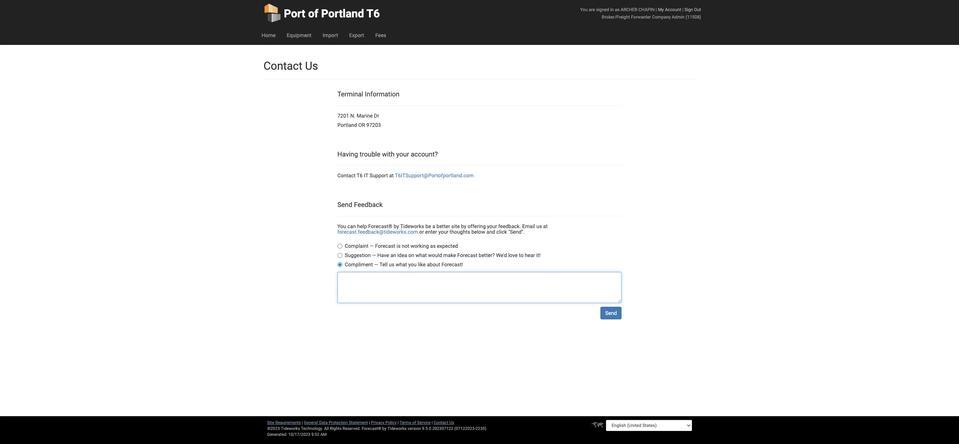 Task type: vqa. For each thing, say whether or not it's contained in the screenshot.
'portland,'
no



Task type: locate. For each thing, give the bounding box(es) containing it.
contact
[[264, 59, 303, 72], [338, 173, 356, 179], [434, 420, 449, 425]]

home button
[[256, 26, 281, 45]]

compliment — tell us what you like about forecast!
[[345, 262, 463, 268]]

| right policy
[[398, 420, 399, 425]]

by up is
[[394, 223, 399, 229]]

company
[[653, 14, 671, 20]]

forecast
[[375, 243, 396, 249], [458, 253, 478, 258]]

2 horizontal spatial your
[[487, 223, 497, 229]]

contact down home
[[264, 59, 303, 72]]

sign out link
[[685, 7, 702, 12]]

1 horizontal spatial us
[[450, 420, 454, 425]]

feedback
[[354, 201, 383, 208]]

are
[[589, 7, 595, 12]]

contact for contact us
[[264, 59, 303, 72]]

contact left it
[[338, 173, 356, 179]]

0 horizontal spatial us
[[389, 262, 395, 268]]

generated:
[[267, 432, 287, 437]]

general data protection statement link
[[304, 420, 368, 425]]

be
[[426, 223, 431, 229]]

0 horizontal spatial us
[[305, 59, 318, 72]]

archer
[[621, 7, 638, 12]]

send inside button
[[606, 310, 617, 316]]

make
[[444, 253, 456, 258]]

can
[[348, 223, 356, 229]]

0 vertical spatial you
[[581, 7, 588, 12]]

0 vertical spatial send
[[338, 201, 353, 208]]

0 horizontal spatial what
[[396, 262, 407, 268]]

1 horizontal spatial t6
[[367, 7, 380, 20]]

2 horizontal spatial by
[[461, 223, 467, 229]]

0 horizontal spatial t6
[[357, 173, 363, 179]]

you for you are signed in as archer chapin | my account | sign out broker/freight forwarder company admin (11508)
[[581, 7, 588, 12]]

send feedback
[[338, 201, 383, 208]]

offering
[[468, 223, 486, 229]]

by inside the site requirements | general data protection statement | privacy policy | terms of service | contact us ©2023 tideworks technology. all rights reserved. forecast® by tideworks version 9.5.0.202307122 (07122023-2235) generated: 10/17/2023 9:52 am
[[382, 426, 387, 431]]

portland inside 7201 n. marine dr portland or 97203
[[338, 122, 357, 128]]

| left the sign
[[683, 7, 684, 12]]

broker/freight
[[602, 14, 630, 20]]

1 vertical spatial —
[[372, 253, 376, 258]]

at right email
[[544, 223, 548, 229]]

1 vertical spatial you
[[338, 223, 346, 229]]

— right complaint
[[370, 243, 374, 249]]

0 vertical spatial us
[[305, 59, 318, 72]]

having trouble with your account?
[[338, 150, 438, 158]]

1 vertical spatial portland
[[338, 122, 357, 128]]

as inside you are signed in as archer chapin | my account | sign out broker/freight forwarder company admin (11508)
[[615, 7, 620, 12]]

would
[[428, 253, 442, 258]]

tideworks left be
[[401, 223, 425, 229]]

of inside the site requirements | general data protection statement | privacy policy | terms of service | contact us ©2023 tideworks technology. all rights reserved. forecast® by tideworks version 9.5.0.202307122 (07122023-2235) generated: 10/17/2023 9:52 am
[[413, 420, 416, 425]]

t6
[[367, 7, 380, 20], [357, 173, 363, 179]]

1 vertical spatial tideworks
[[388, 426, 407, 431]]

at
[[389, 173, 394, 179], [544, 223, 548, 229]]

you inside you are signed in as archer chapin | my account | sign out broker/freight forwarder company admin (11508)
[[581, 7, 588, 12]]

1 horizontal spatial your
[[439, 229, 449, 235]]

2 vertical spatial contact
[[434, 420, 449, 425]]

1 horizontal spatial forecast
[[458, 253, 478, 258]]

us up 9.5.0.202307122
[[450, 420, 454, 425]]

1 horizontal spatial at
[[544, 223, 548, 229]]

0 vertical spatial portland
[[321, 7, 364, 20]]

— left have
[[372, 253, 376, 258]]

suggestion — have an idea on what would make forecast better? we'd love to hear it!
[[345, 253, 541, 258]]

forecast.feedback@tideworks.com
[[338, 229, 418, 235]]

1 vertical spatial forecast®
[[362, 426, 381, 431]]

by right site at bottom left
[[461, 223, 467, 229]]

0 vertical spatial t6
[[367, 7, 380, 20]]

None radio
[[338, 244, 342, 249]]

us inside you can help forecast® by tideworks be a better site by offering your feedback. email us at forecast.feedback@tideworks.com or enter your thoughts below and click "send".
[[537, 223, 542, 229]]

1 horizontal spatial by
[[394, 223, 399, 229]]

as up would at the left of page
[[430, 243, 436, 249]]

at inside you can help forecast® by tideworks be a better site by offering your feedback. email us at forecast.feedback@tideworks.com or enter your thoughts below and click "send".
[[544, 223, 548, 229]]

send for send
[[606, 310, 617, 316]]

support
[[370, 173, 388, 179]]

complaint — forecast is not working as expected
[[345, 243, 458, 249]]

not
[[402, 243, 410, 249]]

forecast® inside you can help forecast® by tideworks be a better site by offering your feedback. email us at forecast.feedback@tideworks.com or enter your thoughts below and click "send".
[[368, 223, 393, 229]]

0 vertical spatial as
[[615, 7, 620, 12]]

1 vertical spatial us
[[389, 262, 395, 268]]

1 vertical spatial send
[[606, 310, 617, 316]]

contact us
[[264, 59, 318, 72]]

us right the tell at bottom
[[389, 262, 395, 268]]

by
[[394, 223, 399, 229], [461, 223, 467, 229], [382, 426, 387, 431]]

suggestion
[[345, 253, 371, 258]]

1 vertical spatial as
[[430, 243, 436, 249]]

t6 left it
[[357, 173, 363, 179]]

statement
[[349, 420, 368, 425]]

us
[[305, 59, 318, 72], [450, 420, 454, 425]]

forecast® down privacy
[[362, 426, 381, 431]]

1 horizontal spatial us
[[537, 223, 542, 229]]

export
[[349, 32, 364, 38]]

it!
[[537, 253, 541, 258]]

of right the port on the top left of page
[[308, 7, 319, 20]]

by down "privacy policy" link on the bottom
[[382, 426, 387, 431]]

0 vertical spatial us
[[537, 223, 542, 229]]

9.5.0.202307122
[[422, 426, 454, 431]]

us inside the site requirements | general data protection statement | privacy policy | terms of service | contact us ©2023 tideworks technology. all rights reserved. forecast® by tideworks version 9.5.0.202307122 (07122023-2235) generated: 10/17/2023 9:52 am
[[450, 420, 454, 425]]

1 horizontal spatial send
[[606, 310, 617, 316]]

as
[[615, 7, 620, 12], [430, 243, 436, 249]]

1 vertical spatial t6
[[357, 173, 363, 179]]

0 horizontal spatial send
[[338, 201, 353, 208]]

your right with
[[396, 150, 409, 158]]

us down 'equipment' dropdown button
[[305, 59, 318, 72]]

1 vertical spatial us
[[450, 420, 454, 425]]

0 vertical spatial forecast®
[[368, 223, 393, 229]]

equipment button
[[281, 26, 317, 45]]

site requirements | general data protection statement | privacy policy | terms of service | contact us ©2023 tideworks technology. all rights reserved. forecast® by tideworks version 9.5.0.202307122 (07122023-2235) generated: 10/17/2023 9:52 am
[[267, 420, 487, 437]]

contact t6 it support at t6itsupport@portofportland.com
[[338, 173, 474, 179]]

0 horizontal spatial your
[[396, 150, 409, 158]]

import button
[[317, 26, 344, 45]]

an
[[391, 253, 396, 258]]

t6 up fees
[[367, 7, 380, 20]]

0 vertical spatial of
[[308, 7, 319, 20]]

version
[[408, 426, 421, 431]]

or
[[359, 122, 365, 128]]

1 vertical spatial of
[[413, 420, 416, 425]]

None text field
[[338, 272, 622, 303]]

your right the a
[[439, 229, 449, 235]]

contact us link
[[434, 420, 454, 425]]

privacy
[[371, 420, 385, 425]]

1 horizontal spatial what
[[416, 253, 427, 258]]

2 horizontal spatial contact
[[434, 420, 449, 425]]

0 horizontal spatial you
[[338, 223, 346, 229]]

1 horizontal spatial of
[[413, 420, 416, 425]]

forecast® right help
[[368, 223, 393, 229]]

contact up 9.5.0.202307122
[[434, 420, 449, 425]]

your right below on the bottom of the page
[[487, 223, 497, 229]]

portland
[[321, 7, 364, 20], [338, 122, 357, 128]]

thoughts
[[450, 229, 470, 235]]

(07122023-
[[455, 426, 476, 431]]

(11508)
[[686, 14, 702, 20]]

at right support
[[389, 173, 394, 179]]

0 horizontal spatial contact
[[264, 59, 303, 72]]

forecast right the 'make'
[[458, 253, 478, 258]]

0 vertical spatial —
[[370, 243, 374, 249]]

0 vertical spatial tideworks
[[401, 223, 425, 229]]

you for you can help forecast® by tideworks be a better site by offering your feedback. email us at forecast.feedback@tideworks.com or enter your thoughts below and click "send".
[[338, 223, 346, 229]]

None radio
[[338, 253, 342, 258], [338, 263, 342, 267], [338, 253, 342, 258], [338, 263, 342, 267]]

1 vertical spatial at
[[544, 223, 548, 229]]

1 horizontal spatial you
[[581, 7, 588, 12]]

0 horizontal spatial at
[[389, 173, 394, 179]]

idea
[[398, 253, 407, 258]]

0 vertical spatial what
[[416, 253, 427, 258]]

you left "are" in the right top of the page
[[581, 7, 588, 12]]

portland down 7201
[[338, 122, 357, 128]]

7201
[[338, 113, 349, 119]]

0 horizontal spatial of
[[308, 7, 319, 20]]

1 vertical spatial forecast
[[458, 253, 478, 258]]

site
[[452, 223, 460, 229]]

your
[[396, 150, 409, 158], [487, 223, 497, 229], [439, 229, 449, 235]]

what up like
[[416, 253, 427, 258]]

— left the tell at bottom
[[375, 262, 379, 268]]

0 horizontal spatial by
[[382, 426, 387, 431]]

| left 'general'
[[302, 420, 303, 425]]

forecast up have
[[375, 243, 396, 249]]

you left can
[[338, 223, 346, 229]]

|
[[656, 7, 657, 12], [683, 7, 684, 12], [302, 420, 303, 425], [369, 420, 370, 425], [398, 420, 399, 425], [432, 420, 433, 425]]

1 horizontal spatial contact
[[338, 173, 356, 179]]

1 vertical spatial contact
[[338, 173, 356, 179]]

as right in
[[615, 7, 620, 12]]

email
[[523, 223, 535, 229]]

2 vertical spatial —
[[375, 262, 379, 268]]

us right email
[[537, 223, 542, 229]]

of up version
[[413, 420, 416, 425]]

import
[[323, 32, 338, 38]]

1 horizontal spatial as
[[615, 7, 620, 12]]

0 vertical spatial contact
[[264, 59, 303, 72]]

portland up import
[[321, 7, 364, 20]]

you inside you can help forecast® by tideworks be a better site by offering your feedback. email us at forecast.feedback@tideworks.com or enter your thoughts below and click "send".
[[338, 223, 346, 229]]

0 vertical spatial forecast
[[375, 243, 396, 249]]

admin
[[672, 14, 685, 20]]

what down idea
[[396, 262, 407, 268]]

tideworks down policy
[[388, 426, 407, 431]]



Task type: describe. For each thing, give the bounding box(es) containing it.
0 horizontal spatial forecast
[[375, 243, 396, 249]]

sign
[[685, 7, 694, 12]]

we'd
[[496, 253, 507, 258]]

9:52
[[312, 432, 320, 437]]

7201 n. marine dr portland or 97203
[[338, 113, 381, 128]]

have
[[378, 253, 389, 258]]

1 vertical spatial what
[[396, 262, 407, 268]]

terms of service link
[[400, 420, 431, 425]]

— for have
[[372, 253, 376, 258]]

you are signed in as archer chapin | my account | sign out broker/freight forwarder company admin (11508)
[[581, 7, 702, 20]]

service
[[417, 420, 431, 425]]

compliment
[[345, 262, 373, 268]]

privacy policy link
[[371, 420, 397, 425]]

better?
[[479, 253, 495, 258]]

working
[[411, 243, 429, 249]]

forecast.feedback@tideworks.com link
[[338, 229, 418, 235]]

and
[[487, 229, 495, 235]]

tideworks inside the site requirements | general data protection statement | privacy policy | terms of service | contact us ©2023 tideworks technology. all rights reserved. forecast® by tideworks version 9.5.0.202307122 (07122023-2235) generated: 10/17/2023 9:52 am
[[388, 426, 407, 431]]

all
[[324, 426, 329, 431]]

account
[[665, 7, 682, 12]]

data
[[319, 420, 328, 425]]

chapin
[[639, 7, 655, 12]]

forecast® inside the site requirements | general data protection statement | privacy policy | terms of service | contact us ©2023 tideworks technology. all rights reserved. forecast® by tideworks version 9.5.0.202307122 (07122023-2235) generated: 10/17/2023 9:52 am
[[362, 426, 381, 431]]

trouble
[[360, 150, 381, 158]]

terminal
[[338, 90, 363, 98]]

protection
[[329, 420, 348, 425]]

technology.
[[301, 426, 323, 431]]

site
[[267, 420, 274, 425]]

97203
[[367, 122, 381, 128]]

enter
[[426, 229, 437, 235]]

a
[[433, 223, 436, 229]]

click
[[497, 229, 507, 235]]

port of portland t6
[[284, 7, 380, 20]]

account?
[[411, 150, 438, 158]]

about
[[427, 262, 441, 268]]

like
[[418, 262, 426, 268]]

help
[[357, 223, 367, 229]]

having
[[338, 150, 358, 158]]

equipment
[[287, 32, 312, 38]]

or
[[420, 229, 424, 235]]

on
[[409, 253, 415, 258]]

— for forecast
[[370, 243, 374, 249]]

port of portland t6 link
[[264, 0, 380, 26]]

out
[[695, 7, 702, 12]]

contact for contact t6 it support at t6itsupport@portofportland.com
[[338, 173, 356, 179]]

better
[[437, 223, 450, 229]]

home
[[262, 32, 276, 38]]

marine
[[357, 113, 373, 119]]

| up 9.5.0.202307122
[[432, 420, 433, 425]]

send for send feedback
[[338, 201, 353, 208]]

in
[[611, 7, 614, 12]]

complaint
[[345, 243, 369, 249]]

tell
[[380, 262, 388, 268]]

love
[[509, 253, 518, 258]]

| left privacy
[[369, 420, 370, 425]]

terms
[[400, 420, 412, 425]]

dr
[[374, 113, 379, 119]]

below
[[472, 229, 486, 235]]

it
[[364, 173, 369, 179]]

tideworks inside you can help forecast® by tideworks be a better site by offering your feedback. email us at forecast.feedback@tideworks.com or enter your thoughts below and click "send".
[[401, 223, 425, 229]]

n.
[[351, 113, 356, 119]]

reserved.
[[343, 426, 361, 431]]

fees button
[[370, 26, 392, 45]]

am
[[321, 432, 327, 437]]

general
[[304, 420, 318, 425]]

contact inside the site requirements | general data protection statement | privacy policy | terms of service | contact us ©2023 tideworks technology. all rights reserved. forecast® by tideworks version 9.5.0.202307122 (07122023-2235) generated: 10/17/2023 9:52 am
[[434, 420, 449, 425]]

feedback.
[[499, 223, 521, 229]]

"send".
[[509, 229, 525, 235]]

forwarder
[[632, 14, 651, 20]]

my account link
[[658, 7, 682, 12]]

0 vertical spatial at
[[389, 173, 394, 179]]

export button
[[344, 26, 370, 45]]

10/17/2023
[[288, 432, 311, 437]]

0 horizontal spatial as
[[430, 243, 436, 249]]

my
[[658, 7, 664, 12]]

t6itsupport@portofportland.com link
[[395, 173, 474, 179]]

you can help forecast® by tideworks be a better site by offering your feedback. email us at forecast.feedback@tideworks.com or enter your thoughts below and click "send".
[[338, 223, 548, 235]]

is
[[397, 243, 401, 249]]

signed
[[597, 7, 610, 12]]

portland inside the port of portland t6 link
[[321, 7, 364, 20]]

port
[[284, 7, 306, 20]]

fees
[[376, 32, 387, 38]]

rights
[[330, 426, 342, 431]]

policy
[[386, 420, 397, 425]]

— for tell
[[375, 262, 379, 268]]

2235)
[[476, 426, 487, 431]]

terminal information
[[338, 90, 400, 98]]

to
[[519, 253, 524, 258]]

expected
[[437, 243, 458, 249]]

forecast!
[[442, 262, 463, 268]]

| left my
[[656, 7, 657, 12]]

t6itsupport@portofportland.com
[[395, 173, 474, 179]]

t6 inside the port of portland t6 link
[[367, 7, 380, 20]]

site requirements link
[[267, 420, 301, 425]]

with
[[382, 150, 395, 158]]



